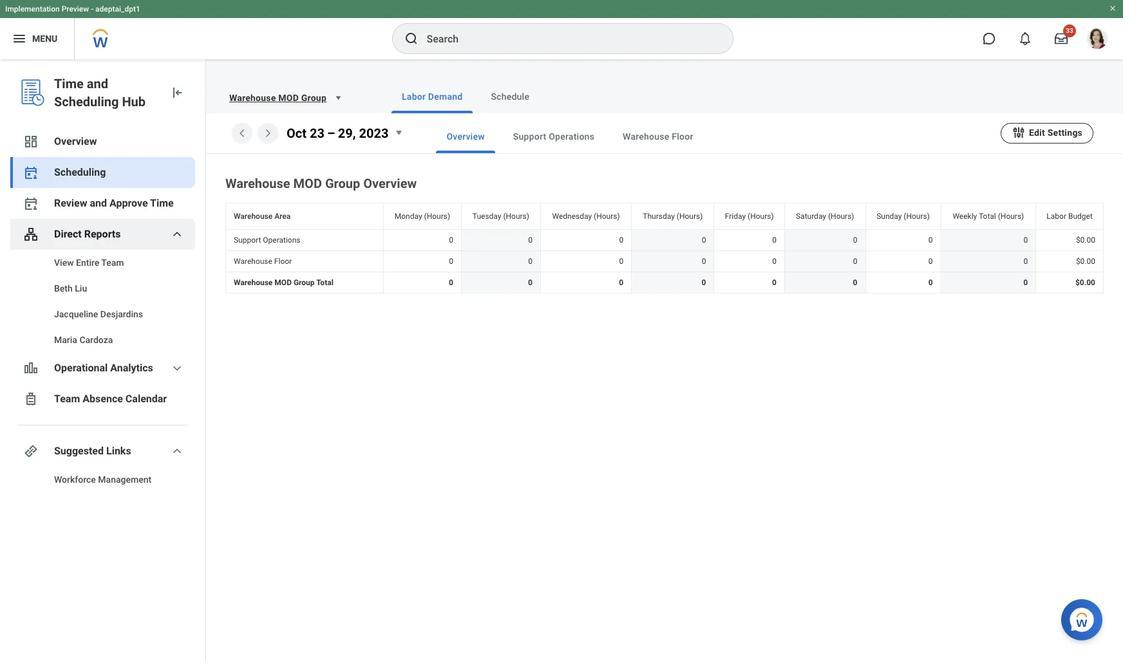 Task type: describe. For each thing, give the bounding box(es) containing it.
and for time
[[87, 76, 108, 92]]

(hours) for wednesday (hours)
[[594, 212, 620, 221]]

and for review
[[90, 197, 107, 209]]

weekly
[[953, 212, 978, 221]]

team inside direct reports 'element'
[[101, 258, 124, 268]]

1 vertical spatial support operations
[[234, 236, 301, 245]]

team absence calendar link
[[10, 384, 195, 415]]

oct 23 – 29, 2023
[[287, 126, 389, 141]]

$0.00 for warehouse floor
[[1077, 257, 1096, 266]]

wednesday
[[553, 212, 592, 221]]

time inside time and scheduling hub
[[54, 76, 84, 92]]

$0.00 for support operations
[[1077, 236, 1096, 245]]

maria cardoza
[[54, 335, 113, 345]]

warehouse floor inside button
[[623, 131, 694, 142]]

chevron left small image
[[235, 126, 250, 141]]

calendar user solid image
[[23, 196, 39, 211]]

warehouse floor button
[[613, 120, 704, 153]]

group for warehouse mod group total
[[294, 278, 315, 287]]

(hours) for thursday (hours)
[[677, 212, 703, 221]]

approve
[[110, 197, 148, 209]]

(hours) for tuesday (hours)
[[504, 212, 530, 221]]

0 horizontal spatial team
[[54, 393, 80, 405]]

operational analytics
[[54, 362, 153, 374]]

warehouse mod group button
[[222, 85, 350, 111]]

menu button
[[0, 18, 74, 59]]

(hours) for friday (hours)
[[748, 212, 774, 221]]

tuesday (hours)
[[473, 212, 530, 221]]

sunday (hours)
[[877, 212, 930, 221]]

friday
[[725, 212, 746, 221]]

support operations inside support operations button
[[514, 131, 595, 142]]

mod for warehouse mod group total
[[275, 278, 292, 287]]

view entire team
[[54, 258, 124, 268]]

1 vertical spatial total
[[317, 278, 334, 287]]

adeptai_dpt1
[[95, 5, 140, 14]]

-
[[91, 5, 94, 14]]

direct reports button
[[10, 219, 195, 250]]

jacqueline desjardins link
[[10, 302, 195, 327]]

workforce
[[54, 475, 96, 485]]

review and approve time
[[54, 197, 174, 209]]

profile logan mcneil image
[[1088, 28, 1108, 52]]

navigation pane region
[[0, 59, 206, 662]]

analytics
[[110, 362, 153, 374]]

labor budget
[[1047, 212, 1093, 221]]

direct reports element
[[10, 250, 195, 353]]

desjardins
[[100, 309, 143, 320]]

labor demand button
[[392, 80, 473, 113]]

chevron down small image
[[169, 227, 185, 242]]

jacqueline
[[54, 309, 98, 320]]

mod for warehouse mod group
[[279, 93, 299, 103]]

team absence calendar
[[54, 393, 167, 405]]

transformation import image
[[169, 85, 185, 101]]

direct reports
[[54, 228, 121, 240]]

menu
[[32, 33, 58, 44]]

oct
[[287, 126, 307, 141]]

chevron right small image
[[260, 126, 276, 141]]

labor for labor budget
[[1047, 212, 1067, 221]]

weekly total (hours)
[[953, 212, 1025, 221]]

preview
[[62, 5, 89, 14]]

0 vertical spatial total
[[980, 212, 997, 221]]

support operations button
[[503, 120, 605, 153]]

tab list containing overview
[[411, 120, 1001, 153]]

time and scheduling hub
[[54, 76, 146, 110]]

friday (hours)
[[725, 212, 774, 221]]

overview button
[[437, 120, 495, 153]]

close environment banner image
[[1110, 5, 1117, 12]]

schedule button
[[481, 80, 540, 113]]

area
[[275, 212, 291, 221]]

reports
[[84, 228, 121, 240]]

labor for labor demand
[[402, 92, 426, 102]]

review and approve time link
[[10, 188, 195, 219]]

thursday (hours)
[[643, 212, 703, 221]]

links
[[106, 445, 131, 458]]

2023
[[359, 126, 389, 141]]

warehouse inside tab list
[[623, 131, 670, 142]]

search image
[[404, 31, 419, 46]]

group for warehouse mod group
[[301, 93, 327, 103]]

beth liu link
[[10, 276, 195, 302]]

(hours) for saturday (hours)
[[829, 212, 855, 221]]

caret down small image
[[391, 125, 407, 141]]

Search Workday  search field
[[427, 24, 707, 53]]



Task type: vqa. For each thing, say whether or not it's contained in the screenshot.
job icon
no



Task type: locate. For each thing, give the bounding box(es) containing it.
(hours) right monday
[[424, 212, 451, 221]]

warehouse floor
[[623, 131, 694, 142], [234, 257, 292, 266]]

(hours) right saturday
[[829, 212, 855, 221]]

2 chevron down small image from the top
[[169, 444, 185, 459]]

0 vertical spatial support operations
[[514, 131, 595, 142]]

support
[[514, 131, 547, 142], [234, 236, 261, 245]]

labor
[[402, 92, 426, 102], [1047, 212, 1067, 221]]

1 scheduling from the top
[[54, 94, 119, 110]]

6 (hours) from the left
[[829, 212, 855, 221]]

labor left budget
[[1047, 212, 1067, 221]]

operations inside button
[[549, 131, 595, 142]]

warehouse mod group overview
[[226, 176, 417, 191]]

(hours) right thursday at top
[[677, 212, 703, 221]]

1 chevron down small image from the top
[[169, 361, 185, 376]]

view entire team link
[[10, 250, 195, 276]]

(hours) right wednesday on the top of the page
[[594, 212, 620, 221]]

1 vertical spatial and
[[90, 197, 107, 209]]

3 (hours) from the left
[[594, 212, 620, 221]]

support operations down schedule button
[[514, 131, 595, 142]]

time down "menu"
[[54, 76, 84, 92]]

sunday
[[877, 212, 902, 221]]

chevron down small image for analytics
[[169, 361, 185, 376]]

0 vertical spatial warehouse floor
[[623, 131, 694, 142]]

0 vertical spatial $0.00
[[1077, 236, 1096, 245]]

1 horizontal spatial team
[[101, 258, 124, 268]]

suggested links button
[[10, 436, 195, 467]]

team down operational
[[54, 393, 80, 405]]

0 vertical spatial scheduling
[[54, 94, 119, 110]]

0 horizontal spatial overview
[[54, 135, 97, 148]]

edit settings
[[1030, 127, 1083, 138]]

inbox large image
[[1056, 32, 1068, 45]]

overview link
[[10, 126, 195, 157]]

liu
[[75, 284, 87, 294]]

labor inside tab panel
[[1047, 212, 1067, 221]]

0 vertical spatial mod
[[279, 93, 299, 103]]

configure image
[[1012, 125, 1027, 140]]

1 vertical spatial tab list
[[411, 120, 1001, 153]]

overview inside overview button
[[447, 131, 485, 142]]

group for warehouse mod group overview
[[325, 176, 360, 191]]

view team image
[[23, 227, 39, 242]]

support operations
[[514, 131, 595, 142], [234, 236, 301, 245]]

support down warehouse area
[[234, 236, 261, 245]]

scheduling up overview link
[[54, 94, 119, 110]]

overview down the demand
[[447, 131, 485, 142]]

calendar
[[126, 393, 167, 405]]

mod for warehouse mod group overview
[[294, 176, 322, 191]]

0 vertical spatial time
[[54, 76, 84, 92]]

settings
[[1048, 127, 1083, 138]]

1 vertical spatial group
[[325, 176, 360, 191]]

23 – 29,
[[310, 126, 356, 141]]

dashboard image
[[23, 134, 39, 150]]

(hours) right friday
[[748, 212, 774, 221]]

beth
[[54, 284, 73, 294]]

1 horizontal spatial operations
[[549, 131, 595, 142]]

chart image
[[23, 361, 39, 376]]

2 (hours) from the left
[[504, 212, 530, 221]]

and inside time and scheduling hub
[[87, 76, 108, 92]]

floor
[[672, 131, 694, 142], [274, 257, 292, 266]]

1 horizontal spatial overview
[[364, 176, 417, 191]]

tab panel containing oct 23 – 29, 2023
[[206, 113, 1124, 296]]

tab list
[[366, 80, 1108, 113], [411, 120, 1001, 153]]

thursday
[[643, 212, 675, 221]]

team right entire
[[101, 258, 124, 268]]

7 (hours) from the left
[[904, 212, 930, 221]]

mod inside button
[[279, 93, 299, 103]]

direct
[[54, 228, 82, 240]]

and up overview link
[[87, 76, 108, 92]]

chevron down small image right links
[[169, 444, 185, 459]]

mod
[[279, 93, 299, 103], [294, 176, 322, 191], [275, 278, 292, 287]]

operational
[[54, 362, 108, 374]]

hub
[[122, 94, 146, 110]]

0 vertical spatial support
[[514, 131, 547, 142]]

1 vertical spatial scheduling
[[54, 166, 106, 179]]

menu banner
[[0, 0, 1124, 59]]

1 horizontal spatial support operations
[[514, 131, 595, 142]]

2 vertical spatial group
[[294, 278, 315, 287]]

overview
[[447, 131, 485, 142], [54, 135, 97, 148], [364, 176, 417, 191]]

2 scheduling from the top
[[54, 166, 106, 179]]

suggested
[[54, 445, 104, 458]]

monday (hours)
[[395, 212, 451, 221]]

implementation preview -   adeptai_dpt1
[[5, 5, 140, 14]]

0 horizontal spatial total
[[317, 278, 334, 287]]

management
[[98, 475, 152, 485]]

entire
[[76, 258, 99, 268]]

budget
[[1069, 212, 1093, 221]]

warehouse
[[229, 93, 276, 103], [623, 131, 670, 142], [226, 176, 290, 191], [234, 212, 273, 221], [234, 257, 273, 266], [234, 278, 273, 287]]

1 vertical spatial team
[[54, 393, 80, 405]]

labor demand
[[402, 92, 463, 102]]

scheduling link
[[10, 157, 195, 188]]

(hours) right 'tuesday'
[[504, 212, 530, 221]]

0 horizontal spatial support operations
[[234, 236, 301, 245]]

demand
[[428, 92, 463, 102]]

$0.00
[[1077, 236, 1096, 245], [1077, 257, 1096, 266], [1076, 278, 1096, 287]]

(hours) for monday (hours)
[[424, 212, 451, 221]]

saturday
[[796, 212, 827, 221]]

review
[[54, 197, 87, 209]]

monday
[[395, 212, 422, 221]]

chevron down small image inside "suggested links" dropdown button
[[169, 444, 185, 459]]

0 vertical spatial team
[[101, 258, 124, 268]]

2 vertical spatial $0.00
[[1076, 278, 1096, 287]]

task timeoff image
[[23, 392, 39, 407]]

4 (hours) from the left
[[677, 212, 703, 221]]

time inside 'link'
[[150, 197, 174, 209]]

1 vertical spatial mod
[[294, 176, 322, 191]]

team
[[101, 258, 124, 268], [54, 393, 80, 405]]

maria cardoza link
[[10, 327, 195, 353]]

schedule
[[491, 92, 530, 102]]

floor inside button
[[672, 131, 694, 142]]

(hours) right weekly
[[999, 212, 1025, 221]]

tab panel
[[206, 113, 1124, 296]]

1 (hours) from the left
[[424, 212, 451, 221]]

link image
[[23, 444, 39, 459]]

0 vertical spatial and
[[87, 76, 108, 92]]

group inside button
[[301, 93, 327, 103]]

and right 'review' in the top of the page
[[90, 197, 107, 209]]

1 horizontal spatial support
[[514, 131, 547, 142]]

jacqueline desjardins
[[54, 309, 143, 320]]

overview inside overview link
[[54, 135, 97, 148]]

support operations down warehouse area
[[234, 236, 301, 245]]

view
[[54, 258, 74, 268]]

1 vertical spatial time
[[150, 197, 174, 209]]

0 horizontal spatial labor
[[402, 92, 426, 102]]

cardoza
[[80, 335, 113, 345]]

time right approve
[[150, 197, 174, 209]]

total
[[980, 212, 997, 221], [317, 278, 334, 287]]

justify image
[[12, 31, 27, 46]]

notifications large image
[[1019, 32, 1032, 45]]

overview up monday
[[364, 176, 417, 191]]

1 horizontal spatial floor
[[672, 131, 694, 142]]

caret down small image
[[332, 92, 345, 104]]

operational analytics button
[[10, 353, 195, 384]]

0 vertical spatial operations
[[549, 131, 595, 142]]

0 horizontal spatial floor
[[274, 257, 292, 266]]

(hours) right the 'sunday'
[[904, 212, 930, 221]]

scheduling inside time and scheduling hub
[[54, 94, 119, 110]]

(hours)
[[424, 212, 451, 221], [504, 212, 530, 221], [594, 212, 620, 221], [677, 212, 703, 221], [748, 212, 774, 221], [829, 212, 855, 221], [904, 212, 930, 221], [999, 212, 1025, 221]]

absence
[[83, 393, 123, 405]]

33
[[1067, 27, 1074, 34]]

warehouse mod group total
[[234, 278, 334, 287]]

1 horizontal spatial total
[[980, 212, 997, 221]]

chevron down small image
[[169, 361, 185, 376], [169, 444, 185, 459]]

calendar user solid image
[[23, 165, 39, 180]]

workforce management link
[[10, 467, 195, 493]]

$0.00 for warehouse mod group total
[[1076, 278, 1096, 287]]

group
[[301, 93, 327, 103], [325, 176, 360, 191], [294, 278, 315, 287]]

1 horizontal spatial labor
[[1047, 212, 1067, 221]]

warehouse mod group
[[229, 93, 327, 103]]

maria
[[54, 335, 77, 345]]

0
[[449, 236, 454, 245], [529, 236, 533, 245], [620, 236, 624, 245], [702, 236, 707, 245], [773, 236, 777, 245], [854, 236, 858, 245], [929, 236, 933, 245], [1024, 236, 1029, 245], [449, 257, 454, 266], [529, 257, 533, 266], [620, 257, 624, 266], [702, 257, 707, 266], [773, 257, 777, 266], [854, 257, 858, 266], [929, 257, 933, 266], [1024, 257, 1029, 266], [449, 278, 454, 287], [528, 278, 533, 287], [620, 278, 624, 287], [702, 278, 707, 287], [773, 278, 777, 287], [854, 278, 858, 287], [929, 278, 933, 287], [1024, 278, 1029, 287]]

1 horizontal spatial time
[[150, 197, 174, 209]]

operations
[[549, 131, 595, 142], [263, 236, 301, 245]]

time and scheduling hub element
[[54, 75, 159, 111]]

0 vertical spatial tab list
[[366, 80, 1108, 113]]

33 button
[[1048, 24, 1077, 53]]

implementation
[[5, 5, 60, 14]]

0 vertical spatial labor
[[402, 92, 426, 102]]

chevron down small image for links
[[169, 444, 185, 459]]

edit
[[1030, 127, 1046, 138]]

labor inside button
[[402, 92, 426, 102]]

1 horizontal spatial warehouse floor
[[623, 131, 694, 142]]

0 horizontal spatial support
[[234, 236, 261, 245]]

labor left the demand
[[402, 92, 426, 102]]

saturday (hours)
[[796, 212, 855, 221]]

0 horizontal spatial time
[[54, 76, 84, 92]]

0 vertical spatial chevron down small image
[[169, 361, 185, 376]]

2 vertical spatial mod
[[275, 278, 292, 287]]

scheduling
[[54, 94, 119, 110], [54, 166, 106, 179]]

tab list containing labor demand
[[366, 80, 1108, 113]]

warehouse area
[[234, 212, 291, 221]]

1 vertical spatial labor
[[1047, 212, 1067, 221]]

5 (hours) from the left
[[748, 212, 774, 221]]

and
[[87, 76, 108, 92], [90, 197, 107, 209]]

tuesday
[[473, 212, 502, 221]]

workforce management
[[54, 475, 152, 485]]

support inside support operations button
[[514, 131, 547, 142]]

chevron down small image right analytics at bottom left
[[169, 361, 185, 376]]

1 vertical spatial $0.00
[[1077, 257, 1096, 266]]

beth liu
[[54, 284, 87, 294]]

8 (hours) from the left
[[999, 212, 1025, 221]]

1 vertical spatial chevron down small image
[[169, 444, 185, 459]]

overview up the scheduling link
[[54, 135, 97, 148]]

suggested links
[[54, 445, 131, 458]]

1 vertical spatial warehouse floor
[[234, 257, 292, 266]]

0 vertical spatial group
[[301, 93, 327, 103]]

0 horizontal spatial warehouse floor
[[234, 257, 292, 266]]

scheduling up 'review' in the top of the page
[[54, 166, 106, 179]]

1 vertical spatial support
[[234, 236, 261, 245]]

1 vertical spatial floor
[[274, 257, 292, 266]]

(hours) for sunday (hours)
[[904, 212, 930, 221]]

oct 23 – 29, 2023 button
[[283, 124, 411, 143]]

wednesday (hours)
[[553, 212, 620, 221]]

2 horizontal spatial overview
[[447, 131, 485, 142]]

edit settings button
[[1001, 123, 1094, 144]]

and inside review and approve time 'link'
[[90, 197, 107, 209]]

support down the schedule
[[514, 131, 547, 142]]

0 horizontal spatial operations
[[263, 236, 301, 245]]

1 vertical spatial operations
[[263, 236, 301, 245]]

0 vertical spatial floor
[[672, 131, 694, 142]]



